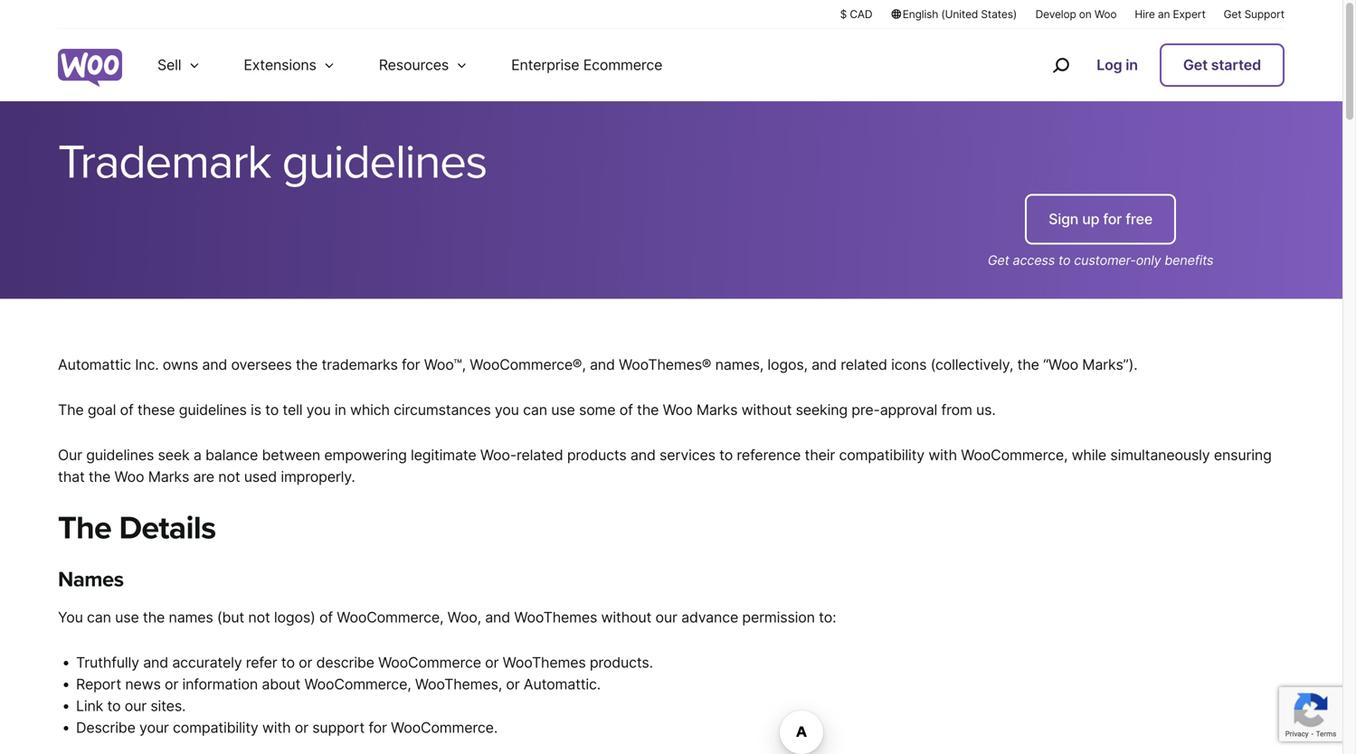 Task type: describe. For each thing, give the bounding box(es) containing it.
woo inside our guidelines seek a balance between empowering legitimate woo-related products and services to reference their compatibility with woocommerce, while simultaneously ensuring that the woo marks are not used improperly.
[[114, 468, 144, 486]]

inc.
[[135, 356, 159, 374]]

extensions button
[[222, 29, 357, 101]]

which
[[350, 401, 390, 419]]

get support link
[[1224, 6, 1285, 22]]

names
[[169, 609, 213, 627]]

get for get support
[[1224, 8, 1242, 21]]

develop on woo link
[[1036, 6, 1117, 22]]

automattic.
[[524, 676, 601, 693]]

describe
[[316, 654, 374, 672]]

english (united states) button
[[891, 6, 1018, 22]]

to inside our guidelines seek a balance between empowering legitimate woo-related products and services to reference their compatibility with woocommerce, while simultaneously ensuring that the woo marks are not used improperly.
[[720, 446, 733, 464]]

2 you from the left
[[495, 401, 519, 419]]

to:
[[819, 609, 837, 627]]

1 vertical spatial woocommerce,
[[337, 609, 444, 627]]

some
[[579, 401, 616, 419]]

sign up for free
[[1049, 210, 1153, 228]]

the right "oversees"
[[296, 356, 318, 374]]

0 horizontal spatial of
[[120, 401, 134, 419]]

and right woo,
[[485, 609, 510, 627]]

access
[[1013, 252, 1055, 268]]

$
[[840, 8, 847, 21]]

the for the goal of these guidelines is to tell you in which circumstances you can use some of the woo marks without seeking pre-approval from us.
[[58, 401, 84, 419]]

customer-
[[1075, 252, 1136, 268]]

get for get started
[[1184, 56, 1208, 74]]

and right "owns"
[[202, 356, 227, 374]]

legitimate
[[411, 446, 477, 464]]

woothemes®
[[619, 356, 712, 374]]

refer
[[246, 654, 277, 672]]

not inside our guidelines seek a balance between empowering legitimate woo-related products and services to reference their compatibility with woocommerce, while simultaneously ensuring that the woo marks are not used improperly.
[[218, 468, 240, 486]]

oversees
[[231, 356, 292, 374]]

their
[[805, 446, 835, 464]]

or left support
[[295, 719, 309, 737]]

woo,
[[448, 609, 481, 627]]

hire an expert
[[1135, 8, 1206, 21]]

icons
[[892, 356, 927, 374]]

about
[[262, 676, 301, 693]]

our inside truthfully and accurately refer to or describe woocommerce or woothemes products. report news or information about woocommerce, woothemes, or automattic. link to our sites. describe your compatibility with or support for woocommerce.
[[125, 698, 147, 715]]

1 horizontal spatial without
[[742, 401, 792, 419]]

circumstances
[[394, 401, 491, 419]]

support
[[1245, 8, 1285, 21]]

seek
[[158, 446, 190, 464]]

trademark
[[58, 134, 271, 191]]

the inside our guidelines seek a balance between empowering legitimate woo-related products and services to reference their compatibility with woocommerce, while simultaneously ensuring that the woo marks are not used improperly.
[[89, 468, 111, 486]]

or up sites.
[[165, 676, 178, 693]]

develop
[[1036, 8, 1077, 21]]

simultaneously ensuring
[[1111, 446, 1272, 464]]

log
[[1097, 56, 1123, 74]]

$ cad
[[840, 8, 873, 21]]

sell
[[157, 56, 181, 74]]

services
[[660, 446, 716, 464]]

truthfully
[[76, 654, 139, 672]]

0 vertical spatial woo
[[1095, 8, 1117, 21]]

details
[[119, 510, 216, 548]]

1 horizontal spatial of
[[319, 609, 333, 627]]

ecommerce
[[584, 56, 663, 74]]

1 horizontal spatial use
[[551, 401, 575, 419]]

1 vertical spatial use
[[115, 609, 139, 627]]

approval
[[880, 401, 938, 419]]

the left "woo
[[1018, 356, 1040, 374]]

search image
[[1046, 51, 1075, 80]]

extensions
[[244, 56, 316, 74]]

to right is
[[265, 401, 279, 419]]

1 horizontal spatial guidelines
[[179, 401, 247, 419]]

trademarks
[[322, 356, 398, 374]]

the for the details
[[58, 510, 111, 548]]

advance
[[682, 609, 739, 627]]

"woo
[[1044, 356, 1079, 374]]

products.
[[590, 654, 653, 672]]

trademark guidelines
[[58, 134, 487, 191]]

1 horizontal spatial not
[[248, 609, 270, 627]]

resources
[[379, 56, 449, 74]]

sign
[[1049, 210, 1079, 228]]

woocommerce, inside our guidelines seek a balance between empowering legitimate woo-related products and services to reference their compatibility with woocommerce, while simultaneously ensuring that the woo marks are not used improperly.
[[961, 446, 1068, 464]]

woothemes,
[[415, 676, 502, 693]]

or up about
[[299, 654, 313, 672]]

resources button
[[357, 29, 490, 101]]

the down 'woothemes®'
[[637, 401, 659, 419]]

cad
[[850, 8, 873, 21]]

develop on woo
[[1036, 8, 1117, 21]]

expert
[[1173, 8, 1206, 21]]

products
[[567, 446, 627, 464]]

tell
[[283, 401, 303, 419]]

(collectively,
[[931, 356, 1014, 374]]

are
[[193, 468, 214, 486]]

or up 'woothemes,'
[[485, 654, 499, 672]]

(but
[[217, 609, 244, 627]]

free
[[1126, 210, 1153, 228]]

only
[[1136, 252, 1162, 268]]

between
[[262, 446, 320, 464]]

0 horizontal spatial in
[[335, 401, 346, 419]]

get started
[[1184, 56, 1262, 74]]

woothemes inside truthfully and accurately refer to or describe woocommerce or woothemes products. report news or information about woocommerce, woothemes, or automattic. link to our sites. describe your compatibility with or support for woocommerce.
[[503, 654, 586, 672]]

and right logos,
[[812, 356, 837, 374]]

1 horizontal spatial woo
[[663, 401, 693, 419]]

empowering
[[324, 446, 407, 464]]

with inside our guidelines seek a balance between empowering legitimate woo-related products and services to reference their compatibility with woocommerce, while simultaneously ensuring that the woo marks are not used improperly.
[[929, 446, 957, 464]]

these
[[137, 401, 175, 419]]

english (united states)
[[903, 8, 1017, 21]]

logos)
[[274, 609, 316, 627]]

names
[[58, 567, 124, 593]]

you can use the names (but not logos) of woocommerce, woo, and woothemes without our advance permission to:
[[58, 609, 837, 627]]

compatibility inside truthfully and accurately refer to or describe woocommerce or woothemes products. report news or information about woocommerce, woothemes, or automattic. link to our sites. describe your compatibility with or support for woocommerce.
[[173, 719, 258, 737]]

improperly.
[[281, 468, 355, 486]]

a
[[194, 446, 202, 464]]

news
[[125, 676, 161, 693]]

(united
[[942, 8, 979, 21]]

1 vertical spatial for
[[402, 356, 420, 374]]

woocommerce
[[378, 654, 481, 672]]

woocommerce.
[[391, 719, 498, 737]]

service navigation menu element
[[1014, 36, 1285, 95]]

pre-
[[852, 401, 880, 419]]

1 horizontal spatial marks
[[697, 401, 738, 419]]

and inside our guidelines seek a balance between empowering legitimate woo-related products and services to reference their compatibility with woocommerce, while simultaneously ensuring that the woo marks are not used improperly.
[[631, 446, 656, 464]]



Task type: vqa. For each thing, say whether or not it's contained in the screenshot.
leftmost store
no



Task type: locate. For each thing, give the bounding box(es) containing it.
and up some
[[590, 356, 615, 374]]

1 horizontal spatial related
[[841, 356, 888, 374]]

us.
[[977, 401, 996, 419]]

the
[[296, 356, 318, 374], [1018, 356, 1040, 374], [637, 401, 659, 419], [89, 468, 111, 486], [143, 609, 165, 627]]

in inside service navigation menu "element"
[[1126, 56, 1138, 74]]

1 vertical spatial can
[[87, 609, 111, 627]]

to right services
[[720, 446, 733, 464]]

with
[[929, 446, 957, 464], [262, 719, 291, 737]]

hire an expert link
[[1135, 6, 1206, 22]]

link
[[76, 698, 103, 715]]

0 vertical spatial in
[[1126, 56, 1138, 74]]

of
[[120, 401, 134, 419], [620, 401, 633, 419], [319, 609, 333, 627]]

1 vertical spatial woo
[[663, 401, 693, 419]]

woo up services
[[663, 401, 693, 419]]

marks inside our guidelines seek a balance between empowering legitimate woo-related products and services to reference their compatibility with woocommerce, while simultaneously ensuring that the woo marks are not used improperly.
[[148, 468, 189, 486]]

without up 'reference' at the bottom right of the page
[[742, 401, 792, 419]]

your
[[139, 719, 169, 737]]

1 horizontal spatial can
[[523, 401, 547, 419]]

from
[[942, 401, 973, 419]]

get support
[[1224, 8, 1285, 21]]

support
[[312, 719, 365, 737]]

accurately
[[172, 654, 242, 672]]

use left some
[[551, 401, 575, 419]]

can down woocommerce®,
[[523, 401, 547, 419]]

2 horizontal spatial for
[[1104, 210, 1122, 228]]

2 horizontal spatial woo
[[1095, 8, 1117, 21]]

report
[[76, 676, 121, 693]]

enterprise ecommerce link
[[490, 29, 684, 101]]

1 vertical spatial woothemes
[[503, 654, 586, 672]]

0 vertical spatial get
[[1224, 8, 1242, 21]]

for left woo™,
[[402, 356, 420, 374]]

1 vertical spatial marks
[[148, 468, 189, 486]]

guidelines inside our guidelines seek a balance between empowering legitimate woo-related products and services to reference their compatibility with woocommerce, while simultaneously ensuring that the woo marks are not used improperly.
[[86, 446, 154, 464]]

0 vertical spatial without
[[742, 401, 792, 419]]

get access to customer-only benefits
[[988, 252, 1214, 268]]

compatibility down "information"
[[173, 719, 258, 737]]

enterprise ecommerce
[[511, 56, 663, 74]]

to right access
[[1059, 252, 1071, 268]]

of right goal
[[120, 401, 134, 419]]

goal
[[88, 401, 116, 419]]

2 vertical spatial get
[[988, 252, 1010, 268]]

of right logos)
[[319, 609, 333, 627]]

1 vertical spatial compatibility
[[173, 719, 258, 737]]

0 vertical spatial not
[[218, 468, 240, 486]]

woo up the details
[[114, 468, 144, 486]]

started
[[1212, 56, 1262, 74]]

english
[[903, 8, 939, 21]]

our left advance
[[656, 609, 678, 627]]

with down about
[[262, 719, 291, 737]]

of right some
[[620, 401, 633, 419]]

owns
[[163, 356, 198, 374]]

states)
[[981, 8, 1017, 21]]

automattic inc. owns and oversees the trademarks for woo™, woocommerce®, and woothemes® names, logos, and related icons (collectively, the "woo marks").
[[58, 356, 1138, 374]]

2 the from the top
[[58, 510, 111, 548]]

describe
[[76, 719, 135, 737]]

woo™,
[[424, 356, 466, 374]]

log in link
[[1090, 45, 1146, 85]]

1 horizontal spatial our
[[656, 609, 678, 627]]

the right that
[[89, 468, 111, 486]]

0 vertical spatial related
[[841, 356, 888, 374]]

related inside our guidelines seek a balance between empowering legitimate woo-related products and services to reference their compatibility with woocommerce, while simultaneously ensuring that the woo marks are not used improperly.
[[517, 446, 563, 464]]

0 horizontal spatial with
[[262, 719, 291, 737]]

0 horizontal spatial marks
[[148, 468, 189, 486]]

2 horizontal spatial of
[[620, 401, 633, 419]]

get inside service navigation menu "element"
[[1184, 56, 1208, 74]]

2 horizontal spatial get
[[1224, 8, 1242, 21]]

0 vertical spatial the
[[58, 401, 84, 419]]

0 vertical spatial can
[[523, 401, 547, 419]]

the details
[[58, 510, 216, 548]]

1 vertical spatial get
[[1184, 56, 1208, 74]]

0 horizontal spatial use
[[115, 609, 139, 627]]

woocommerce, down the us. at the right bottom of page
[[961, 446, 1068, 464]]

0 horizontal spatial woo
[[114, 468, 144, 486]]

0 vertical spatial our
[[656, 609, 678, 627]]

2 vertical spatial woocommerce,
[[304, 676, 411, 693]]

1 vertical spatial our
[[125, 698, 147, 715]]

0 vertical spatial marks
[[697, 401, 738, 419]]

an
[[1158, 8, 1170, 21]]

can right "you"
[[87, 609, 111, 627]]

you
[[307, 401, 331, 419], [495, 401, 519, 419]]

0 horizontal spatial guidelines
[[86, 446, 154, 464]]

compatibility down pre-
[[839, 446, 925, 464]]

while
[[1072, 446, 1107, 464]]

1 vertical spatial in
[[335, 401, 346, 419]]

0 horizontal spatial you
[[307, 401, 331, 419]]

can
[[523, 401, 547, 419], [87, 609, 111, 627]]

in right log
[[1126, 56, 1138, 74]]

for right support
[[369, 719, 387, 737]]

you
[[58, 609, 83, 627]]

use up truthfully
[[115, 609, 139, 627]]

automattic
[[58, 356, 131, 374]]

0 horizontal spatial without
[[601, 609, 652, 627]]

1 horizontal spatial compatibility
[[839, 446, 925, 464]]

seeking
[[796, 401, 848, 419]]

marks").
[[1083, 356, 1138, 374]]

0 horizontal spatial not
[[218, 468, 240, 486]]

you up woo-
[[495, 401, 519, 419]]

woocommerce®,
[[470, 356, 586, 374]]

get left access
[[988, 252, 1010, 268]]

1 vertical spatial with
[[262, 719, 291, 737]]

guidelines for our
[[86, 446, 154, 464]]

1 you from the left
[[307, 401, 331, 419]]

0 horizontal spatial our
[[125, 698, 147, 715]]

woocommerce, down describe
[[304, 676, 411, 693]]

and inside truthfully and accurately refer to or describe woocommerce or woothemes products. report news or information about woocommerce, woothemes, or automattic. link to our sites. describe your compatibility with or support for woocommerce.
[[143, 654, 168, 672]]

compatibility inside our guidelines seek a balance between empowering legitimate woo-related products and services to reference their compatibility with woocommerce, while simultaneously ensuring that the woo marks are not used improperly.
[[839, 446, 925, 464]]

0 horizontal spatial for
[[369, 719, 387, 737]]

2 horizontal spatial guidelines
[[282, 134, 487, 191]]

names,
[[716, 356, 764, 374]]

0 vertical spatial guidelines
[[282, 134, 487, 191]]

guidelines
[[282, 134, 487, 191], [179, 401, 247, 419], [86, 446, 154, 464]]

1 vertical spatial without
[[601, 609, 652, 627]]

0 horizontal spatial can
[[87, 609, 111, 627]]

not down balance
[[218, 468, 240, 486]]

marks down seek
[[148, 468, 189, 486]]

not
[[218, 468, 240, 486], [248, 609, 270, 627]]

not right (but at bottom
[[248, 609, 270, 627]]

woo-
[[480, 446, 517, 464]]

you right tell
[[307, 401, 331, 419]]

or
[[299, 654, 313, 672], [485, 654, 499, 672], [165, 676, 178, 693], [506, 676, 520, 693], [295, 719, 309, 737]]

0 horizontal spatial compatibility
[[173, 719, 258, 737]]

1 vertical spatial not
[[248, 609, 270, 627]]

the left goal
[[58, 401, 84, 419]]

the left 'names'
[[143, 609, 165, 627]]

woocommerce,
[[961, 446, 1068, 464], [337, 609, 444, 627], [304, 676, 411, 693]]

woo
[[1095, 8, 1117, 21], [663, 401, 693, 419], [114, 468, 144, 486]]

or left automattic.
[[506, 676, 520, 693]]

0 vertical spatial for
[[1104, 210, 1122, 228]]

related left icons
[[841, 356, 888, 374]]

2 vertical spatial woo
[[114, 468, 144, 486]]

our down news
[[125, 698, 147, 715]]

without
[[742, 401, 792, 419], [601, 609, 652, 627]]

on
[[1080, 8, 1092, 21]]

for right up
[[1104, 210, 1122, 228]]

0 vertical spatial use
[[551, 401, 575, 419]]

and
[[202, 356, 227, 374], [590, 356, 615, 374], [812, 356, 837, 374], [631, 446, 656, 464], [485, 609, 510, 627], [143, 654, 168, 672]]

get started link
[[1160, 43, 1285, 87]]

in left which
[[335, 401, 346, 419]]

permission
[[743, 609, 815, 627]]

logos,
[[768, 356, 808, 374]]

and left services
[[631, 446, 656, 464]]

without up products.
[[601, 609, 652, 627]]

to up describe
[[107, 698, 121, 715]]

1 vertical spatial the
[[58, 510, 111, 548]]

and up news
[[143, 654, 168, 672]]

get left started
[[1184, 56, 1208, 74]]

0 vertical spatial woocommerce,
[[961, 446, 1068, 464]]

1 horizontal spatial for
[[402, 356, 420, 374]]

1 horizontal spatial in
[[1126, 56, 1138, 74]]

that
[[58, 468, 85, 486]]

with down from at right
[[929, 446, 957, 464]]

woothemes
[[514, 609, 597, 627], [503, 654, 586, 672]]

0 vertical spatial with
[[929, 446, 957, 464]]

related
[[841, 356, 888, 374], [517, 446, 563, 464]]

balance
[[205, 446, 258, 464]]

get left support
[[1224, 8, 1242, 21]]

get for get access to customer-only benefits
[[988, 252, 1010, 268]]

0 vertical spatial woothemes
[[514, 609, 597, 627]]

with inside truthfully and accurately refer to or describe woocommerce or woothemes products. report news or information about woocommerce, woothemes, or automattic. link to our sites. describe your compatibility with or support for woocommerce.
[[262, 719, 291, 737]]

compatibility
[[839, 446, 925, 464], [173, 719, 258, 737]]

marks
[[697, 401, 738, 419], [148, 468, 189, 486]]

enterprise
[[511, 56, 580, 74]]

0 vertical spatial compatibility
[[839, 446, 925, 464]]

sign up for free link
[[1026, 194, 1177, 245]]

woocommerce, inside truthfully and accurately refer to or describe woocommerce or woothemes products. report news or information about woocommerce, woothemes, or automattic. link to our sites. describe your compatibility with or support for woocommerce.
[[304, 676, 411, 693]]

used
[[244, 468, 277, 486]]

0 horizontal spatial get
[[988, 252, 1010, 268]]

for inside truthfully and accurately refer to or describe woocommerce or woothemes products. report news or information about woocommerce, woothemes, or automattic. link to our sites. describe your compatibility with or support for woocommerce.
[[369, 719, 387, 737]]

to up about
[[281, 654, 295, 672]]

1 the from the top
[[58, 401, 84, 419]]

guidelines for trademark
[[282, 134, 487, 191]]

information
[[182, 676, 258, 693]]

2 vertical spatial for
[[369, 719, 387, 737]]

2 vertical spatial guidelines
[[86, 446, 154, 464]]

1 horizontal spatial you
[[495, 401, 519, 419]]

benefits
[[1165, 252, 1214, 268]]

related down the goal of these guidelines is to tell you in which circumstances you can use some of the woo marks without seeking pre-approval from us.
[[517, 446, 563, 464]]

sites.
[[151, 698, 186, 715]]

woo right on on the top of the page
[[1095, 8, 1117, 21]]

the up names
[[58, 510, 111, 548]]

0 horizontal spatial related
[[517, 446, 563, 464]]

1 horizontal spatial get
[[1184, 56, 1208, 74]]

1 horizontal spatial with
[[929, 446, 957, 464]]

1 vertical spatial related
[[517, 446, 563, 464]]

log in
[[1097, 56, 1138, 74]]

woocommerce, up woocommerce
[[337, 609, 444, 627]]

marks down names,
[[697, 401, 738, 419]]

1 vertical spatial guidelines
[[179, 401, 247, 419]]



